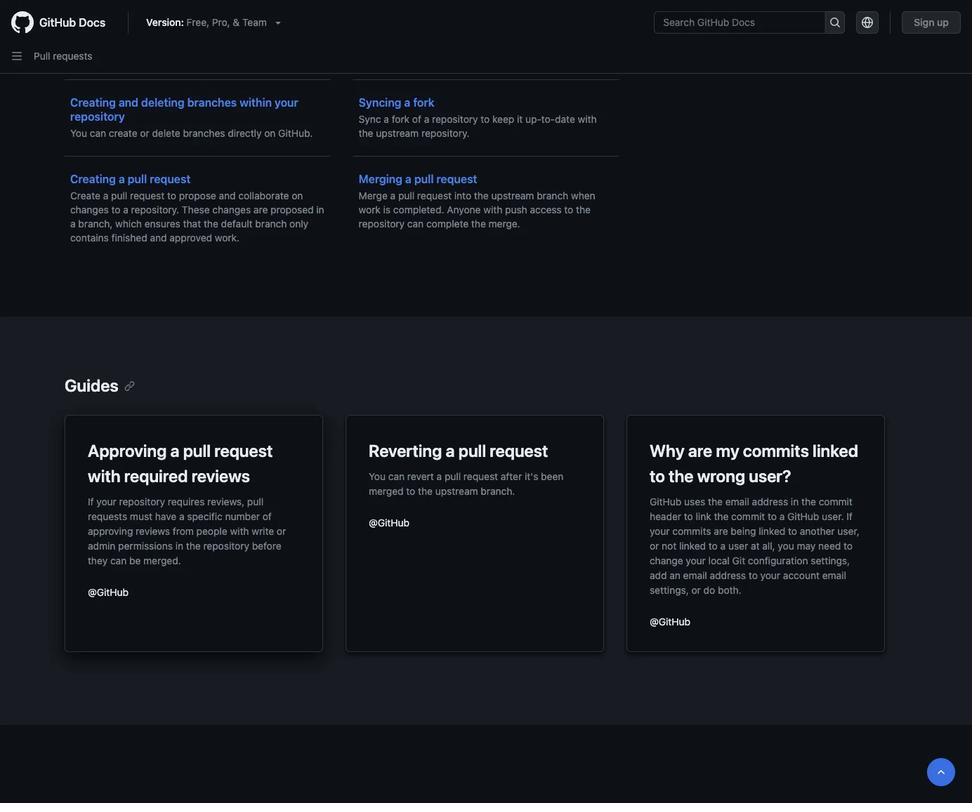 Task type: locate. For each thing, give the bounding box(es) containing it.
you up pull requests
[[70, 37, 87, 48]]

your up approving
[[96, 496, 116, 508]]

commits inside why are my commits linked to the wrong user?
[[743, 441, 809, 461]]

link
[[696, 511, 711, 522]]

or left do
[[692, 584, 701, 596]]

changes down create
[[70, 204, 109, 216]]

creating and deleting branches within your repository you can create or delete branches directly on github.
[[70, 96, 313, 139]]

2 vertical spatial you
[[369, 471, 386, 482]]

you inside creating and deleting branches within your repository you can create or delete branches directly on github.
[[70, 127, 87, 139]]

github up pull requests
[[39, 16, 76, 29]]

pull inside "pull request merge queue is now generally available!"
[[647, 21, 667, 34]]

available!
[[647, 35, 697, 48]]

merge
[[359, 190, 388, 202]]

0 vertical spatial creating
[[70, 96, 116, 109]]

to up all,
[[768, 511, 777, 522]]

of right sync
[[412, 113, 421, 125]]

are down collaborate
[[254, 204, 268, 216]]

why are my commits linked to the wrong user?
[[650, 441, 858, 486]]

can up text
[[90, 37, 106, 48]]

upstream up 'push'
[[491, 190, 534, 202]]

merge for a
[[134, 5, 168, 19]]

on inside creating and deleting branches within your repository you can create or delete branches directly on github.
[[264, 127, 276, 139]]

2 creating from the top
[[70, 172, 116, 186]]

1 vertical spatial creating
[[70, 172, 116, 186]]

upstream down reverting a pull request
[[435, 485, 478, 497]]

merge left the "conflict"
[[134, 5, 168, 19]]

repository. up into
[[421, 127, 470, 139]]

0 horizontal spatial commits
[[672, 525, 711, 537]]

you left create
[[70, 127, 87, 139]]

the right &
[[245, 5, 262, 19]]

and
[[70, 51, 87, 63], [119, 96, 138, 109], [219, 190, 236, 202], [150, 232, 167, 244]]

settings,
[[811, 555, 850, 567], [650, 584, 689, 596]]

your left local
[[686, 555, 706, 567]]

branch up access
[[537, 190, 568, 202]]

email
[[725, 496, 749, 508], [683, 570, 707, 581], [822, 570, 846, 581]]

only
[[289, 218, 308, 230]]

my
[[716, 441, 739, 461]]

the inside the if your repository requires reviews, pull requests must have a specific number of approving reviews from people with write or admin permissions in the repository before they can be merged.
[[186, 540, 201, 552]]

0 horizontal spatial is
[[383, 204, 391, 216]]

1 horizontal spatial email
[[725, 496, 749, 508]]

being
[[731, 525, 756, 537]]

using down &
[[217, 37, 242, 48]]

repository down work
[[359, 218, 405, 230]]

select language: current language is english image
[[862, 17, 873, 28]]

people
[[196, 525, 227, 537]]

1 creating from the top
[[70, 96, 116, 109]]

or right write
[[277, 525, 286, 537]]

0 vertical spatial is
[[786, 21, 795, 34]]

github up header
[[650, 496, 682, 508]]

0 horizontal spatial if
[[88, 496, 94, 508]]

1 vertical spatial commit
[[731, 511, 765, 522]]

address down user?
[[752, 496, 788, 508]]

2 horizontal spatial are
[[714, 525, 728, 537]]

admin
[[88, 540, 115, 552]]

merge
[[134, 5, 168, 19], [713, 21, 747, 34], [144, 37, 173, 48]]

or inside creating and deleting branches within your repository you can create or delete branches directly on github.
[[140, 127, 149, 139]]

branch down proposed at the top
[[255, 218, 287, 230]]

email right an
[[683, 570, 707, 581]]

0 horizontal spatial on
[[264, 127, 276, 139]]

request up ensures
[[130, 190, 165, 202]]

0 horizontal spatial upstream
[[376, 127, 419, 139]]

0 vertical spatial upstream
[[376, 127, 419, 139]]

or left not
[[650, 540, 659, 552]]

@github for reverting a pull request
[[369, 517, 409, 529]]

upstream inside syncing a fork sync a fork of a repository to keep it up-to-date with the upstream repository.
[[376, 127, 419, 139]]

email up being
[[725, 496, 749, 508]]

you inside resolving a merge conflict using the command line you can resolve merge conflicts using the command line and a text editor.
[[70, 37, 87, 48]]

to inside you can revert a pull request after it's been merged to the upstream branch.
[[406, 485, 415, 497]]

pull inside main banner
[[34, 50, 50, 62]]

main banner
[[0, 0, 972, 74]]

commits up user?
[[743, 441, 809, 461]]

default
[[221, 218, 253, 230]]

branches left within
[[187, 96, 237, 109]]

1 vertical spatial line
[[309, 37, 325, 48]]

0 horizontal spatial in
[[175, 540, 183, 552]]

repository inside creating and deleting branches within your repository you can create or delete branches directly on github.
[[70, 110, 125, 123]]

or
[[140, 127, 149, 139], [277, 525, 286, 537], [650, 540, 659, 552], [692, 584, 701, 596]]

with inside the if your repository requires reviews, pull requests must have a specific number of approving reviews from people with write or admin permissions in the repository before they can be merged.
[[230, 525, 249, 537]]

1 vertical spatial are
[[688, 441, 712, 461]]

at
[[751, 540, 760, 552]]

your right within
[[275, 96, 298, 109]]

work.
[[215, 232, 240, 244]]

tooltip
[[927, 759, 955, 787]]

and left text
[[70, 51, 87, 63]]

2 vertical spatial github
[[788, 511, 819, 522]]

after
[[501, 471, 522, 482]]

merge down version:
[[144, 37, 173, 48]]

1 horizontal spatial linked
[[759, 525, 786, 537]]

changes
[[70, 204, 109, 216], [212, 204, 251, 216]]

reviews
[[192, 466, 250, 486], [136, 525, 170, 537]]

can inside creating and deleting branches within your repository you can create or delete branches directly on github.
[[90, 127, 106, 139]]

0 vertical spatial linked
[[813, 441, 858, 461]]

0 horizontal spatial @github
[[88, 587, 129, 598]]

in
[[316, 204, 324, 216], [791, 496, 799, 508], [175, 540, 183, 552]]

1 vertical spatial on
[[292, 190, 303, 202]]

of up write
[[263, 511, 272, 522]]

0 horizontal spatial changes
[[70, 204, 109, 216]]

if your repository requires reviews, pull requests must have a specific number of approving reviews from people with write or admin permissions in the repository before they can be merged.
[[88, 496, 286, 567]]

with down approving at bottom
[[88, 466, 121, 486]]

now
[[797, 21, 819, 34]]

0 vertical spatial repository.
[[421, 127, 470, 139]]

2 vertical spatial linked
[[679, 540, 706, 552]]

can inside merging a pull request merge a pull request into the upstream branch when work is completed. anyone with push access to the repository can complete the merge.
[[407, 218, 424, 230]]

@github down an
[[650, 616, 690, 628]]

into
[[454, 190, 471, 202]]

0 horizontal spatial settings,
[[650, 584, 689, 596]]

requires
[[168, 496, 205, 508]]

0 vertical spatial github
[[39, 16, 76, 29]]

1 vertical spatial you
[[70, 127, 87, 139]]

completed.
[[393, 204, 444, 216]]

another
[[800, 525, 835, 537]]

to down why
[[650, 466, 665, 486]]

0 vertical spatial address
[[752, 496, 788, 508]]

can left create
[[90, 127, 106, 139]]

0 horizontal spatial repository.
[[131, 204, 179, 216]]

an
[[670, 570, 681, 581]]

2 vertical spatial upstream
[[435, 485, 478, 497]]

ensures
[[145, 218, 180, 230]]

the right that
[[204, 218, 218, 230]]

fork right the 'syncing'
[[413, 96, 435, 109]]

github uses the email address in the commit header to link the commit to a github user. if your commits are being linked to another user, or not linked to a user at all, you may need to change your local git configuration settings, add an email address to your account email settings, or do both.
[[650, 496, 860, 596]]

been
[[541, 471, 564, 482]]

with right date at the right top of page
[[578, 113, 597, 125]]

merge.
[[489, 218, 520, 230]]

can up merged
[[388, 471, 405, 482]]

search image
[[829, 17, 841, 28]]

0 horizontal spatial of
[[263, 511, 272, 522]]

to down 'revert'
[[406, 485, 415, 497]]

1 vertical spatial settings,
[[650, 584, 689, 596]]

linked
[[813, 441, 858, 461], [759, 525, 786, 537], [679, 540, 706, 552]]

can
[[90, 37, 106, 48], [90, 127, 106, 139], [407, 218, 424, 230], [388, 471, 405, 482], [110, 555, 127, 567]]

0 vertical spatial on
[[264, 127, 276, 139]]

1 horizontal spatial on
[[292, 190, 303, 202]]

pull up the available!
[[647, 21, 667, 34]]

approving a pull request with required reviews
[[88, 441, 273, 486]]

0 vertical spatial using
[[213, 5, 242, 19]]

guides
[[65, 376, 118, 395]]

if up approving
[[88, 496, 94, 508]]

commits down the link
[[672, 525, 711, 537]]

1 vertical spatial linked
[[759, 525, 786, 537]]

to left 'keep'
[[481, 113, 490, 125]]

the inside why are my commits linked to the wrong user?
[[669, 466, 694, 486]]

1 horizontal spatial repository.
[[421, 127, 470, 139]]

in down user?
[[791, 496, 799, 508]]

syncing a fork sync a fork of a repository to keep it up-to-date with the upstream repository.
[[359, 96, 597, 139]]

editor.
[[118, 51, 146, 63]]

github.
[[278, 127, 313, 139]]

github inside main banner
[[39, 16, 76, 29]]

1 vertical spatial @github
[[88, 587, 129, 598]]

1 horizontal spatial @github
[[369, 517, 409, 529]]

with up the merge.
[[483, 204, 502, 216]]

0 vertical spatial you
[[70, 37, 87, 48]]

1 horizontal spatial are
[[688, 441, 712, 461]]

0 horizontal spatial commit
[[731, 511, 765, 522]]

branch inside creating a pull request create a pull request to propose and collaborate on changes to a repository. these changes are proposed in a branch, which ensures that the default branch only contains finished and approved work.
[[255, 218, 287, 230]]

creating for pull
[[70, 172, 116, 186]]

the inside creating a pull request create a pull request to propose and collaborate on changes to a repository. these changes are proposed in a branch, which ensures that the default branch only contains finished and approved work.
[[204, 218, 218, 230]]

specific
[[187, 511, 222, 522]]

0 horizontal spatial linked
[[679, 540, 706, 552]]

you up merged
[[369, 471, 386, 482]]

request up the available!
[[670, 21, 710, 34]]

1 vertical spatial branches
[[183, 127, 225, 139]]

upstream inside you can revert a pull request after it's been merged to the upstream branch.
[[435, 485, 478, 497]]

0 vertical spatial settings,
[[811, 555, 850, 567]]

1 vertical spatial is
[[383, 204, 391, 216]]

github up the another
[[788, 511, 819, 522]]

the down sync
[[359, 127, 373, 139]]

can inside resolving a merge conflict using the command line you can resolve merge conflicts using the command line and a text editor.
[[90, 37, 106, 48]]

command right &
[[265, 5, 318, 19]]

1 vertical spatial address
[[710, 570, 746, 581]]

the inside syncing a fork sync a fork of a repository to keep it up-to-date with the upstream repository.
[[359, 127, 373, 139]]

1 vertical spatial repository.
[[131, 204, 179, 216]]

pull request merge queue is now generally available!
[[647, 21, 871, 48]]

1 horizontal spatial is
[[786, 21, 795, 34]]

2 vertical spatial in
[[175, 540, 183, 552]]

1 horizontal spatial reviews
[[192, 466, 250, 486]]

free,
[[187, 17, 209, 28]]

with inside "approving a pull request with required reviews"
[[88, 466, 121, 486]]

local
[[709, 555, 730, 567]]

to up which
[[111, 204, 120, 216]]

the down from at the left bottom of the page
[[186, 540, 201, 552]]

2 horizontal spatial @github
[[650, 616, 690, 628]]

1 vertical spatial branch
[[255, 218, 287, 230]]

sign
[[914, 17, 935, 28]]

in right proposed at the top
[[316, 204, 324, 216]]

repository inside syncing a fork sync a fork of a repository to keep it up-to-date with the upstream repository.
[[432, 113, 478, 125]]

1 vertical spatial in
[[791, 496, 799, 508]]

2 horizontal spatial linked
[[813, 441, 858, 461]]

are left being
[[714, 525, 728, 537]]

1 horizontal spatial commits
[[743, 441, 809, 461]]

request up the reviews, at the bottom left of the page
[[214, 441, 273, 461]]

the
[[245, 5, 262, 19], [244, 37, 259, 48], [359, 127, 373, 139], [474, 190, 489, 202], [576, 204, 591, 216], [204, 218, 218, 230], [471, 218, 486, 230], [669, 466, 694, 486], [418, 485, 433, 497], [708, 496, 723, 508], [802, 496, 816, 508], [714, 511, 729, 522], [186, 540, 201, 552]]

a inside the if your repository requires reviews, pull requests must have a specific number of approving reviews from people with write or admin permissions in the repository before they can be merged.
[[179, 511, 184, 522]]

you
[[70, 37, 87, 48], [70, 127, 87, 139], [369, 471, 386, 482]]

delete
[[152, 127, 180, 139]]

on
[[264, 127, 276, 139], [292, 190, 303, 202]]

0 horizontal spatial pull
[[34, 50, 50, 62]]

1 horizontal spatial pull
[[647, 21, 667, 34]]

repository left 'keep'
[[432, 113, 478, 125]]

is left now
[[786, 21, 795, 34]]

and down ensures
[[150, 232, 167, 244]]

1 horizontal spatial if
[[847, 511, 853, 522]]

2 changes from the left
[[212, 204, 251, 216]]

request up the branch.
[[464, 471, 498, 482]]

1 horizontal spatial commit
[[819, 496, 853, 508]]

requests
[[53, 50, 92, 62], [88, 511, 127, 522]]

be
[[129, 555, 141, 567]]

pull for pull requests
[[34, 50, 50, 62]]

0 vertical spatial @github
[[369, 517, 409, 529]]

your
[[275, 96, 298, 109], [96, 496, 116, 508], [650, 525, 670, 537], [686, 555, 706, 567], [760, 570, 780, 581]]

@github down they
[[88, 587, 129, 598]]

2 horizontal spatial in
[[791, 496, 799, 508]]

using right "free,"
[[213, 5, 242, 19]]

line
[[70, 19, 89, 33], [309, 37, 325, 48]]

0 vertical spatial branch
[[537, 190, 568, 202]]

2 horizontal spatial email
[[822, 570, 846, 581]]

commit up user.
[[819, 496, 853, 508]]

linked right not
[[679, 540, 706, 552]]

reviews up permissions
[[136, 525, 170, 537]]

create
[[70, 190, 100, 202]]

number
[[225, 511, 260, 522]]

1 horizontal spatial in
[[316, 204, 324, 216]]

1 vertical spatial fork
[[392, 113, 410, 125]]

1 horizontal spatial of
[[412, 113, 421, 125]]

fork
[[413, 96, 435, 109], [392, 113, 410, 125]]

0 vertical spatial are
[[254, 204, 268, 216]]

and up create
[[119, 96, 138, 109]]

0 horizontal spatial are
[[254, 204, 268, 216]]

upstream
[[376, 127, 419, 139], [491, 190, 534, 202], [435, 485, 478, 497]]

0 vertical spatial reviews
[[192, 466, 250, 486]]

the down 'revert'
[[418, 485, 433, 497]]

can down completed.
[[407, 218, 424, 230]]

repository.
[[421, 127, 470, 139], [131, 204, 179, 216]]

merge inside "pull request merge queue is now generally available!"
[[713, 21, 747, 34]]

0 horizontal spatial github
[[39, 16, 76, 29]]

is right work
[[383, 204, 391, 216]]

1 vertical spatial commits
[[672, 525, 711, 537]]

fork down the 'syncing'
[[392, 113, 410, 125]]

the right into
[[474, 190, 489, 202]]

1 vertical spatial merge
[[713, 21, 747, 34]]

0 horizontal spatial branch
[[255, 218, 287, 230]]

user?
[[749, 466, 791, 486]]

0 vertical spatial merge
[[134, 5, 168, 19]]

revert
[[407, 471, 434, 482]]

generally
[[822, 21, 871, 34]]

to down configuration
[[749, 570, 758, 581]]

2 horizontal spatial upstream
[[491, 190, 534, 202]]

on up proposed at the top
[[292, 190, 303, 202]]

2 vertical spatial @github
[[650, 616, 690, 628]]

1 vertical spatial reviews
[[136, 525, 170, 537]]

1 horizontal spatial upstream
[[435, 485, 478, 497]]

reviews up the reviews, at the bottom left of the page
[[192, 466, 250, 486]]

branches right delete
[[183, 127, 225, 139]]

request up into
[[436, 172, 477, 186]]

0 horizontal spatial line
[[70, 19, 89, 33]]

to down when
[[564, 204, 573, 216]]

merged.
[[143, 555, 181, 567]]

requests up approving
[[88, 511, 127, 522]]

of
[[412, 113, 421, 125], [263, 511, 272, 522]]

0 vertical spatial if
[[88, 496, 94, 508]]

sign up link
[[902, 11, 961, 34]]

0 vertical spatial in
[[316, 204, 324, 216]]

to left propose
[[167, 190, 176, 202]]

1 vertical spatial if
[[847, 511, 853, 522]]

your down header
[[650, 525, 670, 537]]

is inside merging a pull request merge a pull request into the upstream branch when work is completed. anyone with push access to the repository can complete the merge.
[[383, 204, 391, 216]]

command down triangle down image
[[262, 37, 306, 48]]

write
[[252, 525, 274, 537]]

1 horizontal spatial fork
[[413, 96, 435, 109]]

1 horizontal spatial github
[[650, 496, 682, 508]]

merging
[[359, 172, 403, 186]]

push
[[505, 204, 527, 216]]

directly
[[228, 127, 262, 139]]

commit up being
[[731, 511, 765, 522]]

in inside the if your repository requires reviews, pull requests must have a specific number of approving reviews from people with write or admin permissions in the repository before they can be merged.
[[175, 540, 183, 552]]

if inside the if your repository requires reviews, pull requests must have a specific number of approving reviews from people with write or admin permissions in the repository before they can be merged.
[[88, 496, 94, 508]]

email down need
[[822, 570, 846, 581]]

reviews inside "approving a pull request with required reviews"
[[192, 466, 250, 486]]

can inside the if your repository requires reviews, pull requests must have a specific number of approving reviews from people with write or admin permissions in the repository before they can be merged.
[[110, 555, 127, 567]]

creating inside creating a pull request create a pull request to propose and collaborate on changes to a repository. these changes are proposed in a branch, which ensures that the default branch only contains finished and approved work.
[[70, 172, 116, 186]]

1 vertical spatial pull
[[34, 50, 50, 62]]

1 horizontal spatial line
[[309, 37, 325, 48]]

from
[[173, 525, 194, 537]]

you inside you can revert a pull request after it's been merged to the upstream branch.
[[369, 471, 386, 482]]

github
[[39, 16, 76, 29], [650, 496, 682, 508], [788, 511, 819, 522]]

in down from at the left bottom of the page
[[175, 540, 183, 552]]

are inside why are my commits linked to the wrong user?
[[688, 441, 712, 461]]

branch
[[537, 190, 568, 202], [255, 218, 287, 230]]

creating inside creating and deleting branches within your repository you can create or delete branches directly on github.
[[70, 96, 116, 109]]

1 horizontal spatial address
[[752, 496, 788, 508]]

requests down github docs
[[53, 50, 92, 62]]

None search field
[[654, 11, 845, 34]]

team
[[242, 17, 267, 28]]

1 vertical spatial using
[[217, 37, 242, 48]]

1 vertical spatial of
[[263, 511, 272, 522]]

if inside github uses the email address in the commit header to link the commit to a github user. if your commits are being linked to another user, or not linked to a user at all, you may need to change your local git configuration settings, add an email address to your account email settings, or do both.
[[847, 511, 853, 522]]

the inside you can revert a pull request after it's been merged to the upstream branch.
[[418, 485, 433, 497]]

repository. up ensures
[[131, 204, 179, 216]]

0 horizontal spatial reviews
[[136, 525, 170, 537]]

up-
[[525, 113, 541, 125]]



Task type: describe. For each thing, give the bounding box(es) containing it.
@github for approving a pull request with required reviews
[[88, 587, 129, 598]]

repository up must
[[119, 496, 165, 508]]

can inside you can revert a pull request after it's been merged to the upstream branch.
[[388, 471, 405, 482]]

deleting
[[141, 96, 184, 109]]

user,
[[838, 525, 860, 537]]

request up completed.
[[417, 190, 452, 202]]

contains
[[70, 232, 109, 244]]

0 horizontal spatial email
[[683, 570, 707, 581]]

of inside the if your repository requires reviews, pull requests must have a specific number of approving reviews from people with write or admin permissions in the repository before they can be merged.
[[263, 511, 272, 522]]

the down team
[[244, 37, 259, 48]]

with inside syncing a fork sync a fork of a repository to keep it up-to-date with the upstream repository.
[[578, 113, 597, 125]]

is inside "pull request merge queue is now generally available!"
[[786, 21, 795, 34]]

and inside creating and deleting branches within your repository you can create or delete branches directly on github.
[[119, 96, 138, 109]]

creating a pull request create a pull request to propose and collaborate on changes to a repository. these changes are proposed in a branch, which ensures that the default branch only contains finished and approved work.
[[70, 172, 324, 244]]

pro,
[[212, 17, 230, 28]]

which
[[115, 218, 142, 230]]

approving
[[88, 441, 167, 461]]

of inside syncing a fork sync a fork of a repository to keep it up-to-date with the upstream repository.
[[412, 113, 421, 125]]

user.
[[822, 511, 844, 522]]

in inside github uses the email address in the commit header to link the commit to a github user. if your commits are being linked to another user, or not linked to a user at all, you may need to change your local git configuration settings, add an email address to your account email settings, or do both.
[[791, 496, 799, 508]]

user
[[728, 540, 748, 552]]

or inside the if your repository requires reviews, pull requests must have a specific number of approving reviews from people with write or admin permissions in the repository before they can be merged.
[[277, 525, 286, 537]]

guides link
[[65, 376, 135, 395]]

upstream inside merging a pull request merge a pull request into the upstream branch when work is completed. anyone with push access to the repository can complete the merge.
[[491, 190, 534, 202]]

reviews inside the if your repository requires reviews, pull requests must have a specific number of approving reviews from people with write or admin permissions in the repository before they can be merged.
[[136, 525, 170, 537]]

collaborate
[[238, 190, 289, 202]]

resolving
[[70, 5, 122, 19]]

merged
[[369, 485, 404, 497]]

request inside "approving a pull request with required reviews"
[[214, 441, 273, 461]]

your inside the if your repository requires reviews, pull requests must have a specific number of approving reviews from people with write or admin permissions in the repository before they can be merged.
[[96, 496, 116, 508]]

pull for pull request merge queue is now generally available!
[[647, 21, 667, 34]]

finished
[[111, 232, 147, 244]]

your down configuration
[[760, 570, 780, 581]]

the up the another
[[802, 496, 816, 508]]

a inside "approving a pull request with required reviews"
[[170, 441, 179, 461]]

0 vertical spatial branches
[[187, 96, 237, 109]]

access
[[530, 204, 562, 216]]

branch,
[[78, 218, 113, 230]]

0 horizontal spatial address
[[710, 570, 746, 581]]

&
[[233, 17, 240, 28]]

up
[[937, 17, 949, 28]]

have
[[155, 511, 176, 522]]

request inside you can revert a pull request after it's been merged to the upstream branch.
[[464, 471, 498, 482]]

not
[[662, 540, 677, 552]]

why
[[650, 441, 685, 461]]

creating for repository
[[70, 96, 116, 109]]

repository. inside creating a pull request create a pull request to propose and collaborate on changes to a repository. these changes are proposed in a branch, which ensures that the default branch only contains finished and approved work.
[[131, 204, 179, 216]]

the up the link
[[708, 496, 723, 508]]

add
[[650, 570, 667, 581]]

uses
[[684, 496, 705, 508]]

before
[[252, 540, 281, 552]]

to inside syncing a fork sync a fork of a repository to keep it up-to-date with the upstream repository.
[[481, 113, 490, 125]]

and up default
[[219, 190, 236, 202]]

repository inside merging a pull request merge a pull request into the upstream branch when work is completed. anyone with push access to the repository can complete the merge.
[[359, 218, 405, 230]]

request up propose
[[150, 172, 191, 186]]

permissions
[[118, 540, 173, 552]]

to left the link
[[684, 511, 693, 522]]

configuration
[[748, 555, 808, 567]]

github docs link
[[11, 11, 117, 34]]

merge for request
[[713, 21, 747, 34]]

scroll to top image
[[936, 767, 947, 778]]

it's
[[525, 471, 538, 482]]

the down when
[[576, 204, 591, 216]]

pull inside you can revert a pull request after it's been merged to the upstream branch.
[[445, 471, 461, 482]]

0 horizontal spatial fork
[[392, 113, 410, 125]]

it
[[517, 113, 523, 125]]

github for github uses the email address in the commit header to link the commit to a github user. if your commits are being linked to another user, or not linked to a user at all, you may need to change your local git configuration settings, add an email address to your account email settings, or do both.
[[650, 496, 682, 508]]

they
[[88, 555, 108, 567]]

request up after
[[490, 441, 548, 461]]

0 vertical spatial line
[[70, 19, 89, 33]]

and inside resolving a merge conflict using the command line you can resolve merge conflicts using the command line and a text editor.
[[70, 51, 87, 63]]

these
[[182, 204, 210, 216]]

request inside "pull request merge queue is now generally available!"
[[670, 21, 710, 34]]

resolve
[[109, 37, 141, 48]]

propose
[[179, 190, 216, 202]]

1 vertical spatial command
[[262, 37, 306, 48]]

are inside github uses the email address in the commit header to link the commit to a github user. if your commits are being linked to another user, or not linked to a user at all, you may need to change your local git configuration settings, add an email address to your account email settings, or do both.
[[714, 525, 728, 537]]

required
[[124, 466, 188, 486]]

commits inside github uses the email address in the commit header to link the commit to a github user. if your commits are being linked to another user, or not linked to a user at all, you may need to change your local git configuration settings, add an email address to your account email settings, or do both.
[[672, 525, 711, 537]]

text
[[98, 51, 115, 63]]

triangle down image
[[272, 17, 284, 28]]

sign up
[[914, 17, 949, 28]]

2 horizontal spatial github
[[788, 511, 819, 522]]

requests inside the if your repository requires reviews, pull requests must have a specific number of approving reviews from people with write or admin permissions in the repository before they can be merged.
[[88, 511, 127, 522]]

the down anyone
[[471, 218, 486, 230]]

sync
[[359, 113, 381, 125]]

anyone
[[447, 204, 481, 216]]

1 horizontal spatial settings,
[[811, 555, 850, 567]]

reverting
[[369, 441, 442, 461]]

pull inside "approving a pull request with required reviews"
[[183, 441, 211, 461]]

pull request merge queue is now generally available! link
[[647, 9, 902, 74]]

do
[[704, 584, 715, 596]]

reverting a pull request
[[369, 441, 548, 461]]

conflicts
[[176, 37, 214, 48]]

create
[[109, 127, 137, 139]]

github for github docs
[[39, 16, 76, 29]]

2 vertical spatial merge
[[144, 37, 173, 48]]

resolving a merge conflict using the command line you can resolve merge conflicts using the command line and a text editor.
[[70, 5, 325, 63]]

requests inside main banner
[[53, 50, 92, 62]]

header
[[650, 511, 681, 522]]

to up the you
[[788, 525, 797, 537]]

pull inside the if your repository requires reviews, pull requests must have a specific number of approving reviews from people with write or admin permissions in the repository before they can be merged.
[[247, 496, 263, 508]]

need
[[818, 540, 841, 552]]

1 changes from the left
[[70, 204, 109, 216]]

with inside merging a pull request merge a pull request into the upstream branch when work is completed. anyone with push access to the repository can complete the merge.
[[483, 204, 502, 216]]

you can revert a pull request after it's been merged to the upstream branch.
[[369, 471, 564, 497]]

@github for why are my commits linked to the wrong user?
[[650, 616, 690, 628]]

when
[[571, 190, 595, 202]]

that
[[183, 218, 201, 230]]

on inside creating a pull request create a pull request to propose and collaborate on changes to a repository. these changes are proposed in a branch, which ensures that the default branch only contains finished and approved work.
[[292, 190, 303, 202]]

approved
[[170, 232, 212, 244]]

a inside you can revert a pull request after it's been merged to the upstream branch.
[[437, 471, 442, 482]]

proposed
[[271, 204, 314, 216]]

reviews,
[[207, 496, 245, 508]]

repository. inside syncing a fork sync a fork of a repository to keep it up-to-date with the upstream repository.
[[421, 127, 470, 139]]

queue
[[750, 21, 783, 34]]

0 vertical spatial fork
[[413, 96, 435, 109]]

change
[[650, 555, 683, 567]]

branch.
[[481, 485, 515, 497]]

date
[[555, 113, 575, 125]]

the right the link
[[714, 511, 729, 522]]

Search GitHub Docs search field
[[655, 12, 825, 33]]

linked inside why are my commits linked to the wrong user?
[[813, 441, 858, 461]]

you
[[778, 540, 794, 552]]

none search field inside main banner
[[654, 11, 845, 34]]

branch inside merging a pull request merge a pull request into the upstream branch when work is completed. anyone with push access to the repository can complete the merge.
[[537, 190, 568, 202]]

open sidebar image
[[11, 51, 22, 62]]

0 vertical spatial commit
[[819, 496, 853, 508]]

to-
[[541, 113, 555, 125]]

keep
[[492, 113, 514, 125]]

conflict
[[171, 5, 211, 19]]

to inside merging a pull request merge a pull request into the upstream branch when work is completed. anyone with push access to the repository can complete the merge.
[[564, 204, 573, 216]]

may
[[797, 540, 816, 552]]

your inside creating and deleting branches within your repository you can create or delete branches directly on github.
[[275, 96, 298, 109]]

repository down people
[[203, 540, 249, 552]]

work
[[359, 204, 381, 216]]

must
[[130, 511, 152, 522]]

syncing
[[359, 96, 401, 109]]

within
[[240, 96, 272, 109]]

to up local
[[709, 540, 718, 552]]

git
[[732, 555, 745, 567]]

all,
[[762, 540, 775, 552]]

wrong
[[697, 466, 745, 486]]

merging a pull request merge a pull request into the upstream branch when work is completed. anyone with push access to the repository can complete the merge.
[[359, 172, 595, 230]]

docs
[[79, 16, 105, 29]]

0 vertical spatial command
[[265, 5, 318, 19]]

to inside why are my commits linked to the wrong user?
[[650, 466, 665, 486]]

to down user,
[[844, 540, 853, 552]]

are inside creating a pull request create a pull request to propose and collaborate on changes to a repository. these changes are proposed in a branch, which ensures that the default branch only contains finished and approved work.
[[254, 204, 268, 216]]

in inside creating a pull request create a pull request to propose and collaborate on changes to a repository. these changes are proposed in a branch, which ensures that the default branch only contains finished and approved work.
[[316, 204, 324, 216]]



Task type: vqa. For each thing, say whether or not it's contained in the screenshot.
the rightmost commit
yes



